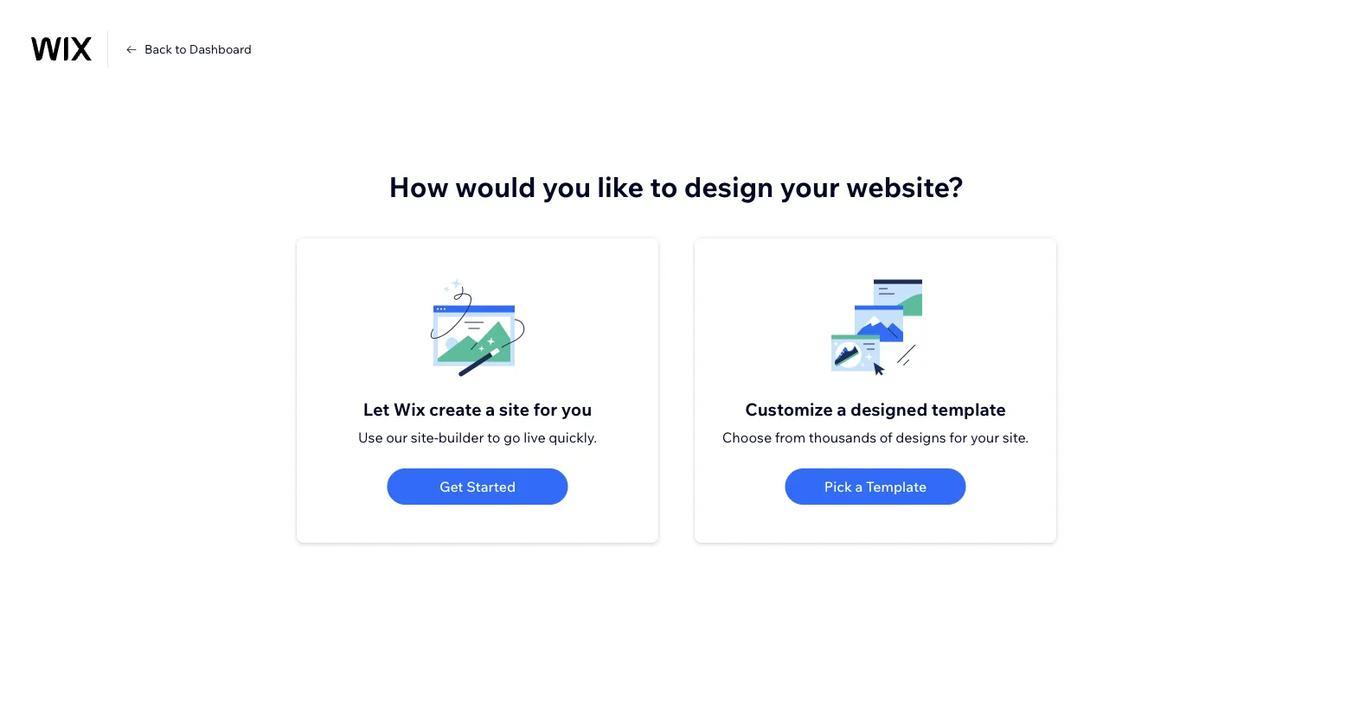 Task type: describe. For each thing, give the bounding box(es) containing it.
customize a designed template
[[745, 398, 1006, 420]]

go
[[504, 429, 521, 446]]

website?
[[846, 169, 964, 204]]

how would you like to design your website?
[[389, 169, 964, 204]]

customize
[[745, 398, 833, 420]]

thousands
[[809, 429, 877, 446]]

pick a template button
[[785, 469, 966, 505]]

choose from thousands of designs for your site.
[[722, 429, 1029, 446]]

started
[[466, 478, 516, 496]]

design
[[684, 169, 774, 204]]

get started
[[439, 478, 516, 496]]

1 vertical spatial you
[[561, 398, 592, 420]]

create
[[429, 398, 482, 420]]

would
[[455, 169, 536, 204]]

back
[[144, 42, 172, 57]]

designs
[[896, 429, 946, 446]]

designed
[[851, 398, 928, 420]]

use our site-builder to go live quickly.
[[358, 429, 597, 446]]

pick a template
[[824, 478, 927, 496]]

a for customize
[[837, 398, 847, 420]]

dashboard
[[189, 42, 252, 57]]

quickly.
[[549, 429, 597, 446]]

wix
[[393, 398, 425, 420]]



Task type: locate. For each thing, give the bounding box(es) containing it.
for down the 'template'
[[949, 429, 968, 446]]

let
[[363, 398, 390, 420]]

1 horizontal spatial for
[[949, 429, 968, 446]]

0 horizontal spatial a
[[485, 398, 495, 420]]

your
[[780, 169, 840, 204], [971, 429, 999, 446]]

your right design
[[780, 169, 840, 204]]

you
[[542, 169, 591, 204], [561, 398, 592, 420]]

a inside button
[[855, 478, 863, 496]]

let wix create a site for you
[[363, 398, 592, 420]]

site.
[[1003, 429, 1029, 446]]

our
[[386, 429, 408, 446]]

1 horizontal spatial to
[[487, 429, 500, 446]]

to for how would you like to design your website?
[[650, 169, 678, 204]]

choose
[[722, 429, 772, 446]]

a left site
[[485, 398, 495, 420]]

for for designs
[[949, 429, 968, 446]]

a right pick
[[855, 478, 863, 496]]

to inside back to dashboard button
[[175, 42, 187, 57]]

of
[[880, 429, 893, 446]]

to for use our site-builder to go live quickly.
[[487, 429, 500, 446]]

2 horizontal spatial a
[[855, 478, 863, 496]]

back to dashboard button
[[124, 42, 252, 57]]

a for pick
[[855, 478, 863, 496]]

0 horizontal spatial for
[[533, 398, 558, 420]]

1 vertical spatial to
[[650, 169, 678, 204]]

a
[[485, 398, 495, 420], [837, 398, 847, 420], [855, 478, 863, 496]]

for up live at the bottom left of the page
[[533, 398, 558, 420]]

0 vertical spatial for
[[533, 398, 558, 420]]

get started button
[[387, 469, 568, 505]]

site-
[[411, 429, 438, 446]]

0 vertical spatial to
[[175, 42, 187, 57]]

use
[[358, 429, 383, 446]]

site
[[499, 398, 530, 420]]

for for site
[[533, 398, 558, 420]]

1 horizontal spatial a
[[837, 398, 847, 420]]

builder
[[438, 429, 484, 446]]

2 horizontal spatial to
[[650, 169, 678, 204]]

1 horizontal spatial your
[[971, 429, 999, 446]]

template
[[866, 478, 927, 496]]

to left go
[[487, 429, 500, 446]]

0 horizontal spatial your
[[780, 169, 840, 204]]

live
[[524, 429, 546, 446]]

2 vertical spatial to
[[487, 429, 500, 446]]

to right like in the top left of the page
[[650, 169, 678, 204]]

to right back
[[175, 42, 187, 57]]

for
[[533, 398, 558, 420], [949, 429, 968, 446]]

you up quickly.
[[561, 398, 592, 420]]

a up thousands
[[837, 398, 847, 420]]

from
[[775, 429, 806, 446]]

0 vertical spatial you
[[542, 169, 591, 204]]

0 vertical spatial your
[[780, 169, 840, 204]]

to
[[175, 42, 187, 57], [650, 169, 678, 204], [487, 429, 500, 446]]

your for website?
[[780, 169, 840, 204]]

0 horizontal spatial to
[[175, 42, 187, 57]]

like
[[597, 169, 644, 204]]

your for site.
[[971, 429, 999, 446]]

how
[[389, 169, 449, 204]]

pick
[[824, 478, 852, 496]]

back to dashboard
[[144, 42, 252, 57]]

1 vertical spatial your
[[971, 429, 999, 446]]

template
[[932, 398, 1006, 420]]

1 vertical spatial for
[[949, 429, 968, 446]]

you left like in the top left of the page
[[542, 169, 591, 204]]

your left the 'site.'
[[971, 429, 999, 446]]

get
[[439, 478, 463, 496]]



Task type: vqa. For each thing, say whether or not it's contained in the screenshot.
sports
no



